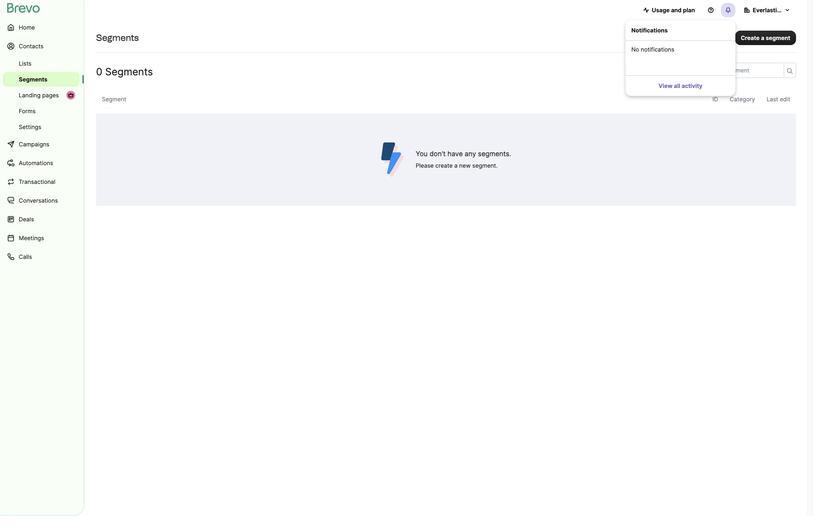 Task type: vqa. For each thing, say whether or not it's contained in the screenshot.
to
no



Task type: describe. For each thing, give the bounding box(es) containing it.
segments up landing
[[19, 76, 47, 83]]

segments right '0'
[[105, 66, 153, 78]]

segments up 0 segments
[[96, 33, 139, 43]]

segment.
[[472, 162, 498, 169]]

a inside button
[[761, 34, 764, 41]]

plan
[[683, 7, 695, 14]]

contacts
[[19, 43, 43, 50]]

edit
[[780, 96, 790, 103]]

settings
[[19, 124, 41, 131]]

everlasting ethereal button
[[738, 3, 809, 17]]

landing
[[19, 92, 41, 99]]

meetings
[[19, 235, 44, 242]]

lists
[[19, 60, 31, 67]]

lists link
[[3, 56, 79, 71]]

new
[[459, 162, 471, 169]]

landing pages
[[19, 92, 59, 99]]

calls link
[[3, 249, 79, 266]]

pages
[[42, 92, 59, 99]]

usage and plan
[[652, 7, 695, 14]]

notifications
[[631, 27, 668, 34]]

view all activity
[[659, 82, 702, 90]]

last
[[767, 96, 778, 103]]

create a segment button
[[735, 31, 796, 45]]

contacts link
[[3, 38, 79, 55]]

0 horizontal spatial a
[[454, 162, 458, 169]]

please
[[416, 162, 434, 169]]

segments link
[[3, 72, 79, 87]]

transactional
[[19, 178, 55, 186]]

meetings link
[[3, 230, 79, 247]]

transactional link
[[3, 173, 79, 191]]

ethereal
[[785, 7, 809, 14]]

settings link
[[3, 120, 79, 134]]

don't
[[430, 150, 446, 158]]

notifications
[[641, 46, 674, 53]]

landing pages link
[[3, 88, 79, 103]]

and
[[671, 7, 682, 14]]

0 segments
[[96, 66, 153, 78]]

any
[[465, 150, 476, 158]]

create
[[435, 162, 453, 169]]

conversations
[[19, 197, 58, 204]]

segment
[[102, 96, 126, 103]]

forms link
[[3, 104, 79, 118]]

all
[[674, 82, 680, 90]]

deals
[[19, 216, 34, 223]]

view
[[659, 82, 673, 90]]

0
[[96, 66, 102, 78]]

you don't have any segments.
[[416, 150, 511, 158]]

last edit
[[767, 96, 790, 103]]

activity
[[682, 82, 702, 90]]

no
[[631, 46, 639, 53]]

you
[[416, 150, 428, 158]]



Task type: locate. For each thing, give the bounding box(es) containing it.
left___rvooi image
[[68, 92, 74, 98]]

usage
[[652, 7, 670, 14]]

automations
[[19, 160, 53, 167]]

create a segment
[[741, 34, 790, 41]]

1 vertical spatial a
[[454, 162, 458, 169]]

no notifications
[[631, 46, 674, 53]]

1 horizontal spatial a
[[761, 34, 764, 41]]

everlasting
[[753, 7, 784, 14]]

please create a new segment.
[[416, 162, 498, 169]]

everlasting ethereal
[[753, 7, 809, 14]]

deals link
[[3, 211, 79, 228]]

id
[[713, 96, 718, 103]]

calls
[[19, 254, 32, 261]]

Search for a segment search field
[[688, 63, 781, 78]]

segments.
[[478, 150, 511, 158]]

forms
[[19, 108, 36, 115]]

view all activity link
[[629, 79, 733, 93]]

segment
[[766, 34, 790, 41]]

segments
[[96, 33, 139, 43], [105, 66, 153, 78], [19, 76, 47, 83]]

category
[[730, 96, 755, 103]]

0 vertical spatial a
[[761, 34, 764, 41]]

search image
[[787, 68, 793, 74]]

a
[[761, 34, 764, 41], [454, 162, 458, 169]]

campaigns
[[19, 141, 49, 148]]

search button
[[784, 64, 796, 77]]

campaigns link
[[3, 136, 79, 153]]

create
[[741, 34, 760, 41]]

a right create
[[761, 34, 764, 41]]

a left new
[[454, 162, 458, 169]]

home link
[[3, 19, 79, 36]]

automations link
[[3, 155, 79, 172]]

conversations link
[[3, 192, 79, 210]]

usage and plan button
[[637, 3, 701, 17]]

home
[[19, 24, 35, 31]]

have
[[448, 150, 463, 158]]



